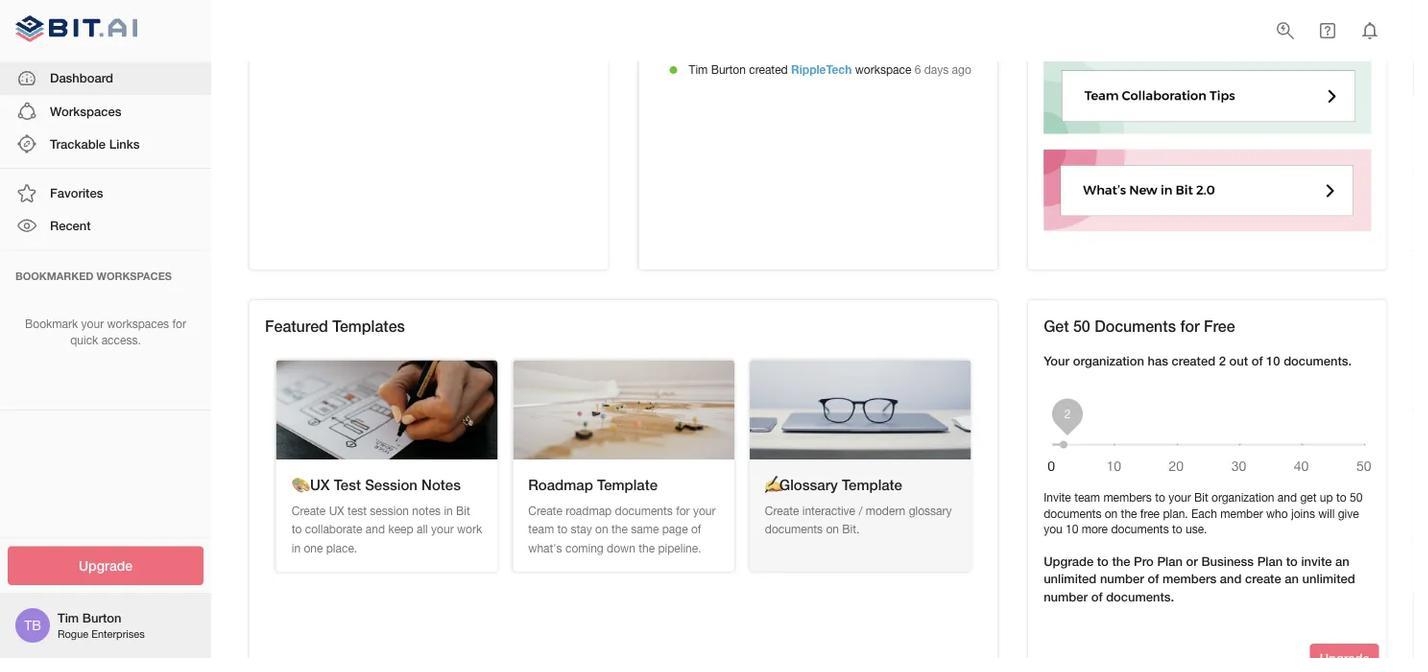 Task type: locate. For each thing, give the bounding box(es) containing it.
to left stay
[[557, 523, 568, 536]]

invite
[[1301, 555, 1332, 569]]

member
[[1221, 507, 1263, 520]]

burton for rogue
[[82, 611, 121, 626]]

members down or at right
[[1163, 572, 1217, 587]]

1 horizontal spatial 50
[[1350, 491, 1363, 504]]

1 horizontal spatial organization
[[1212, 491, 1275, 504]]

create down ✍️glossary
[[765, 504, 799, 517]]

organization down documents
[[1073, 354, 1144, 369]]

0 vertical spatial burton
[[711, 63, 746, 76]]

create down '🎨' at the left of the page
[[292, 504, 326, 517]]

for up page
[[676, 504, 690, 517]]

in left one on the left of the page
[[292, 542, 301, 555]]

documents
[[1095, 317, 1176, 336]]

1 horizontal spatial on
[[826, 523, 839, 536]]

an
[[1336, 555, 1350, 569], [1285, 572, 1299, 587]]

burton for created
[[711, 63, 746, 76]]

1 unlimited from the left
[[1044, 572, 1097, 587]]

has
[[1148, 354, 1168, 369]]

1 vertical spatial an
[[1285, 572, 1299, 587]]

the left the free
[[1121, 507, 1137, 520]]

bit inside invite team members to your bit organization and get up to 50 documents on the free plan. each member who joins will give you 10 more documents to use.
[[1195, 491, 1209, 504]]

who
[[1266, 507, 1288, 520]]

upgrade inside upgrade button
[[79, 558, 133, 574]]

number down the pro
[[1100, 572, 1144, 587]]

0 horizontal spatial documents.
[[1106, 589, 1174, 604]]

2 horizontal spatial and
[[1278, 491, 1297, 504]]

0 horizontal spatial tim
[[58, 611, 79, 626]]

2 horizontal spatial on
[[1105, 507, 1118, 520]]

🎨 ux test session notes
[[292, 477, 461, 494]]

your right all
[[431, 523, 454, 536]]

1 horizontal spatial and
[[1220, 572, 1242, 587]]

roadmap template image
[[513, 360, 734, 460]]

create
[[292, 504, 326, 517], [528, 504, 563, 517], [765, 504, 799, 517]]

1 horizontal spatial template
[[842, 477, 903, 494]]

1 horizontal spatial an
[[1336, 555, 1350, 569]]

1 horizontal spatial team
[[1075, 491, 1100, 504]]

burton left rippletech link
[[711, 63, 746, 76]]

the left the pro
[[1112, 555, 1131, 569]]

and up who
[[1278, 491, 1297, 504]]

✍️glossary template
[[765, 477, 903, 494]]

free
[[1141, 507, 1160, 520]]

1 vertical spatial number
[[1044, 589, 1088, 604]]

2 create from the left
[[528, 504, 563, 517]]

50 inside invite team members to your bit organization and get up to 50 documents on the free plan. each member who joins will give you 10 more documents to use.
[[1350, 491, 1363, 504]]

and inside the upgrade to the pro plan or business plan to invite an unlimited number of members and create an unlimited number of documents.
[[1220, 572, 1242, 587]]

free
[[1204, 317, 1235, 336]]

keep
[[388, 523, 414, 536]]

10 right you
[[1066, 523, 1079, 536]]

2 vertical spatial and
[[1220, 572, 1242, 587]]

trackable links
[[50, 136, 140, 151]]

1 create from the left
[[292, 504, 326, 517]]

of
[[1252, 354, 1263, 369], [691, 523, 701, 536], [1148, 572, 1159, 587], [1091, 589, 1103, 604]]

session
[[365, 477, 418, 494]]

0 horizontal spatial in
[[292, 542, 301, 555]]

2 horizontal spatial for
[[1180, 317, 1200, 336]]

in
[[444, 504, 453, 517], [292, 542, 301, 555]]

tim burton created rippletech workspace 6 days ago
[[689, 63, 972, 76]]

of right page
[[691, 523, 701, 536]]

documents.
[[1284, 354, 1352, 369], [1106, 589, 1174, 604]]

0 vertical spatial 50
[[1073, 317, 1091, 336]]

your up pipeline. on the bottom left of the page
[[693, 504, 716, 517]]

create inside create interactive / modern glossary documents on bit.
[[765, 504, 799, 517]]

0 vertical spatial created
[[749, 63, 788, 76]]

for inside create roadmap documents for your team to stay on the same page of what's coming down the pipeline.
[[676, 504, 690, 517]]

documents down interactive
[[765, 523, 823, 536]]

0 vertical spatial tim
[[689, 63, 708, 76]]

rippletech link
[[791, 63, 852, 76]]

ux for test
[[310, 477, 330, 494]]

documents. inside the upgrade to the pro plan or business plan to invite an unlimited number of members and create an unlimited number of documents.
[[1106, 589, 1174, 604]]

on inside create roadmap documents for your team to stay on the same page of what's coming down the pipeline.
[[595, 523, 608, 536]]

to down more
[[1097, 555, 1109, 569]]

2 plan from the left
[[1258, 555, 1283, 569]]

1 horizontal spatial number
[[1100, 572, 1144, 587]]

0 vertical spatial organization
[[1073, 354, 1144, 369]]

unlimited down you
[[1044, 572, 1097, 587]]

created left rippletech link
[[749, 63, 788, 76]]

documents up same
[[615, 504, 673, 517]]

1 vertical spatial ux
[[329, 504, 344, 517]]

plan
[[1157, 555, 1183, 569], [1258, 555, 1283, 569]]

place.
[[326, 542, 357, 555]]

50 up give at the right of page
[[1350, 491, 1363, 504]]

an right create
[[1285, 572, 1299, 587]]

pro
[[1134, 555, 1154, 569]]

burton inside tim burton rogue enterprises
[[82, 611, 121, 626]]

team inside create roadmap documents for your team to stay on the same page of what's coming down the pipeline.
[[528, 523, 554, 536]]

1 horizontal spatial tim
[[689, 63, 708, 76]]

2 template from the left
[[842, 477, 903, 494]]

2 horizontal spatial create
[[765, 504, 799, 517]]

documents. right out
[[1284, 354, 1352, 369]]

members inside invite team members to your bit organization and get up to 50 documents on the free plan. each member who joins will give you 10 more documents to use.
[[1104, 491, 1152, 504]]

or
[[1186, 555, 1198, 569]]

your up quick
[[81, 317, 104, 331]]

for right the workspaces
[[172, 317, 186, 331]]

tim
[[689, 63, 708, 76], [58, 611, 79, 626]]

1 vertical spatial team
[[528, 523, 554, 536]]

1 horizontal spatial plan
[[1258, 555, 1283, 569]]

1 horizontal spatial create
[[528, 504, 563, 517]]

on inside create interactive / modern glossary documents on bit.
[[826, 523, 839, 536]]

1 horizontal spatial bit
[[1195, 491, 1209, 504]]

0 horizontal spatial members
[[1104, 491, 1152, 504]]

1 vertical spatial 10
[[1066, 523, 1079, 536]]

and down 'business'
[[1220, 572, 1242, 587]]

3 create from the left
[[765, 504, 799, 517]]

out
[[1230, 354, 1248, 369]]

10 right out
[[1267, 354, 1280, 369]]

team up what's
[[528, 523, 554, 536]]

1 vertical spatial organization
[[1212, 491, 1275, 504]]

number down you
[[1044, 589, 1088, 604]]

create for roadmap
[[528, 504, 563, 517]]

plan.
[[1163, 507, 1188, 520]]

to down plan.
[[1172, 523, 1183, 536]]

members
[[1104, 491, 1152, 504], [1163, 572, 1217, 587]]

upgrade inside the upgrade to the pro plan or business plan to invite an unlimited number of members and create an unlimited number of documents.
[[1044, 555, 1094, 569]]

to left collaborate
[[292, 523, 302, 536]]

the down same
[[639, 542, 655, 555]]

1 horizontal spatial unlimited
[[1303, 572, 1356, 587]]

on
[[1105, 507, 1118, 520], [595, 523, 608, 536], [826, 523, 839, 536]]

will
[[1319, 507, 1335, 520]]

0 vertical spatial team
[[1075, 491, 1100, 504]]

all
[[417, 523, 428, 536]]

0 horizontal spatial upgrade
[[79, 558, 133, 574]]

upgrade for upgrade to the pro plan or business plan to invite an unlimited number of members and create an unlimited number of documents.
[[1044, 555, 1094, 569]]

created left 2
[[1172, 354, 1216, 369]]

1 vertical spatial burton
[[82, 611, 121, 626]]

quick
[[70, 334, 98, 347]]

dashboard
[[50, 71, 113, 86]]

unlimited down invite
[[1303, 572, 1356, 587]]

0 horizontal spatial plan
[[1157, 555, 1183, 569]]

more
[[1082, 523, 1108, 536]]

to inside create roadmap documents for your team to stay on the same page of what's coming down the pipeline.
[[557, 523, 568, 536]]

0 vertical spatial and
[[1278, 491, 1297, 504]]

create
[[1245, 572, 1282, 587]]

0 horizontal spatial template
[[597, 477, 658, 494]]

ux
[[310, 477, 330, 494], [329, 504, 344, 517]]

in right notes
[[444, 504, 453, 517]]

for
[[1180, 317, 1200, 336], [172, 317, 186, 331], [676, 504, 690, 517]]

and down session
[[366, 523, 385, 536]]

organization up member
[[1212, 491, 1275, 504]]

1 horizontal spatial burton
[[711, 63, 746, 76]]

ux right '🎨' at the left of the page
[[310, 477, 330, 494]]

50 right the get on the right of the page
[[1073, 317, 1091, 336]]

create for 🎨
[[292, 504, 326, 517]]

bit up each
[[1195, 491, 1209, 504]]

10
[[1267, 354, 1280, 369], [1066, 523, 1079, 536]]

number
[[1100, 572, 1144, 587], [1044, 589, 1088, 604]]

0 vertical spatial number
[[1100, 572, 1144, 587]]

template up create roadmap documents for your team to stay on the same page of what's coming down the pipeline.
[[597, 477, 658, 494]]

0 horizontal spatial and
[[366, 523, 385, 536]]

0 horizontal spatial bit
[[456, 504, 470, 517]]

tim inside tim burton rogue enterprises
[[58, 611, 79, 626]]

of right out
[[1252, 354, 1263, 369]]

team
[[1075, 491, 1100, 504], [528, 523, 554, 536]]

upgrade down you
[[1044, 555, 1094, 569]]

documents. down the pro
[[1106, 589, 1174, 604]]

you
[[1044, 523, 1063, 536]]

0 horizontal spatial burton
[[82, 611, 121, 626]]

1 horizontal spatial upgrade
[[1044, 555, 1094, 569]]

template up / on the right of page
[[842, 477, 903, 494]]

1 vertical spatial members
[[1163, 572, 1217, 587]]

what's
[[528, 542, 562, 555]]

0 horizontal spatial 10
[[1066, 523, 1079, 536]]

bit up work
[[456, 504, 470, 517]]

create inside the create ux test session notes in bit to collaborate and keep all your work in one place.
[[292, 504, 326, 517]]

1 horizontal spatial for
[[676, 504, 690, 517]]

workspace
[[855, 63, 912, 76]]

1 vertical spatial and
[[366, 523, 385, 536]]

0 horizontal spatial for
[[172, 317, 186, 331]]

for inside bookmark your workspaces for quick access.
[[172, 317, 186, 331]]

0 vertical spatial ux
[[310, 477, 330, 494]]

1 vertical spatial 50
[[1350, 491, 1363, 504]]

your inside create roadmap documents for your team to stay on the same page of what's coming down the pipeline.
[[693, 504, 716, 517]]

2
[[1219, 354, 1226, 369]]

get 50 documents for free
[[1044, 317, 1235, 336]]

plan left or at right
[[1157, 555, 1183, 569]]

for left free
[[1180, 317, 1200, 336]]

business
[[1202, 555, 1254, 569]]

0 vertical spatial members
[[1104, 491, 1152, 504]]

create inside create roadmap documents for your team to stay on the same page of what's coming down the pipeline.
[[528, 504, 563, 517]]

upgrade
[[1044, 555, 1094, 569], [79, 558, 133, 574]]

your up plan.
[[1169, 491, 1191, 504]]

create down roadmap
[[528, 504, 563, 517]]

collaborate
[[305, 523, 362, 536]]

coming
[[565, 542, 604, 555]]

trackable
[[50, 136, 106, 151]]

plan up create
[[1258, 555, 1283, 569]]

template for roadmap template
[[597, 477, 658, 494]]

on left the bit.
[[826, 523, 839, 536]]

for for workspaces
[[172, 317, 186, 331]]

ux inside the create ux test session notes in bit to collaborate and keep all your work in one place.
[[329, 504, 344, 517]]

0 horizontal spatial unlimited
[[1044, 572, 1097, 587]]

stay
[[571, 523, 592, 536]]

1 vertical spatial documents.
[[1106, 589, 1174, 604]]

an right invite
[[1336, 555, 1350, 569]]

unlimited
[[1044, 572, 1097, 587], [1303, 572, 1356, 587]]

template
[[597, 477, 658, 494], [842, 477, 903, 494]]

upgrade up tim burton rogue enterprises
[[79, 558, 133, 574]]

tim for tim burton created rippletech workspace 6 days ago
[[689, 63, 708, 76]]

on right stay
[[595, 523, 608, 536]]

1 template from the left
[[597, 477, 658, 494]]

1 horizontal spatial in
[[444, 504, 453, 517]]

create ux test session notes in bit to collaborate and keep all your work in one place.
[[292, 504, 482, 555]]

members up the free
[[1104, 491, 1152, 504]]

0 vertical spatial an
[[1336, 555, 1350, 569]]

burton
[[711, 63, 746, 76], [82, 611, 121, 626]]

1 vertical spatial tim
[[58, 611, 79, 626]]

1 horizontal spatial members
[[1163, 572, 1217, 587]]

to
[[1155, 491, 1166, 504], [1337, 491, 1347, 504], [292, 523, 302, 536], [557, 523, 568, 536], [1172, 523, 1183, 536], [1097, 555, 1109, 569], [1286, 555, 1298, 569]]

the
[[1121, 507, 1137, 520], [612, 523, 628, 536], [639, 542, 655, 555], [1112, 555, 1131, 569]]

session
[[370, 504, 409, 517]]

0 horizontal spatial on
[[595, 523, 608, 536]]

documents down invite
[[1044, 507, 1102, 520]]

notes
[[422, 477, 461, 494]]

pipeline.
[[658, 542, 701, 555]]

page
[[662, 523, 688, 536]]

on up more
[[1105, 507, 1118, 520]]

0 horizontal spatial team
[[528, 523, 554, 536]]

template for ✍️glossary template
[[842, 477, 903, 494]]

1 horizontal spatial created
[[1172, 354, 1216, 369]]

0 vertical spatial documents.
[[1284, 354, 1352, 369]]

team right invite
[[1075, 491, 1100, 504]]

organization
[[1073, 354, 1144, 369], [1212, 491, 1275, 504]]

burton up enterprises
[[82, 611, 121, 626]]

0 horizontal spatial create
[[292, 504, 326, 517]]

1 horizontal spatial 10
[[1267, 354, 1280, 369]]

ux up collaborate
[[329, 504, 344, 517]]



Task type: vqa. For each thing, say whether or not it's contained in the screenshot.


Task type: describe. For each thing, give the bounding box(es) containing it.
your
[[1044, 354, 1070, 369]]

to left invite
[[1286, 555, 1298, 569]]

your inside the create ux test session notes in bit to collaborate and keep all your work in one place.
[[431, 523, 454, 536]]

trackable links button
[[0, 128, 211, 161]]

bit.
[[842, 523, 860, 536]]

0 vertical spatial in
[[444, 504, 453, 517]]

/
[[859, 504, 863, 517]]

get
[[1300, 491, 1317, 504]]

test
[[334, 477, 361, 494]]

get
[[1044, 317, 1069, 336]]

the up down on the bottom of the page
[[612, 523, 628, 536]]

bit inside the create ux test session notes in bit to collaborate and keep all your work in one place.
[[456, 504, 470, 517]]

rippletech
[[791, 63, 852, 76]]

documents inside create roadmap documents for your team to stay on the same page of what's coming down the pipeline.
[[615, 504, 673, 517]]

for for documents
[[1180, 317, 1200, 336]]

team inside invite team members to your bit organization and get up to 50 documents on the free plan. each member who joins will give you 10 more documents to use.
[[1075, 491, 1100, 504]]

favorites button
[[0, 177, 211, 210]]

your inside bookmark your workspaces for quick access.
[[81, 317, 104, 331]]

members inside the upgrade to the pro plan or business plan to invite an unlimited number of members and create an unlimited number of documents.
[[1163, 572, 1217, 587]]

1 plan from the left
[[1157, 555, 1183, 569]]

featured templates
[[265, 317, 405, 336]]

interactive
[[802, 504, 856, 517]]

same
[[631, 523, 659, 536]]

create interactive / modern glossary documents on bit.
[[765, 504, 952, 536]]

one
[[304, 542, 323, 555]]

invite team members to your bit organization and get up to 50 documents on the free plan. each member who joins will give you 10 more documents to use.
[[1044, 491, 1363, 536]]

upgrade button
[[8, 547, 204, 586]]

1 vertical spatial created
[[1172, 354, 1216, 369]]

the inside invite team members to your bit organization and get up to 50 documents on the free plan. each member who joins will give you 10 more documents to use.
[[1121, 507, 1137, 520]]

joins
[[1291, 507, 1315, 520]]

days
[[924, 63, 949, 76]]

to inside the create ux test session notes in bit to collaborate and keep all your work in one place.
[[292, 523, 302, 536]]

the inside the upgrade to the pro plan or business plan to invite an unlimited number of members and create an unlimited number of documents.
[[1112, 555, 1131, 569]]

modern
[[866, 504, 906, 517]]

2 unlimited from the left
[[1303, 572, 1356, 587]]

organization inside invite team members to your bit organization and get up to 50 documents on the free plan. each member who joins will give you 10 more documents to use.
[[1212, 491, 1275, 504]]

ago
[[952, 63, 972, 76]]

of down the pro
[[1148, 572, 1159, 587]]

and inside invite team members to your bit organization and get up to 50 documents on the free plan. each member who joins will give you 10 more documents to use.
[[1278, 491, 1297, 504]]

notes
[[412, 504, 441, 517]]

tim burton rogue enterprises
[[58, 611, 145, 641]]

invite
[[1044, 491, 1071, 504]]

to up the free
[[1155, 491, 1166, 504]]

bookmark your workspaces for quick access.
[[25, 317, 186, 347]]

upgrade to the pro plan or business plan to invite an unlimited number of members and create an unlimited number of documents.
[[1044, 555, 1356, 604]]

roadmap template
[[528, 477, 658, 494]]

0 vertical spatial 10
[[1267, 354, 1280, 369]]

give
[[1338, 507, 1359, 520]]

and inside the create ux test session notes in bit to collaborate and keep all your work in one place.
[[366, 523, 385, 536]]

documents down the free
[[1111, 523, 1169, 536]]

of down more
[[1091, 589, 1103, 604]]

ux for test
[[329, 504, 344, 517]]

0 horizontal spatial number
[[1044, 589, 1088, 604]]

up
[[1320, 491, 1333, 504]]

upgrade for upgrade
[[79, 558, 133, 574]]

workspaces button
[[0, 95, 211, 128]]

bookmarked
[[15, 270, 94, 282]]

0 horizontal spatial created
[[749, 63, 788, 76]]

workspaces
[[97, 270, 172, 282]]

0 horizontal spatial 50
[[1073, 317, 1091, 336]]

6
[[915, 63, 921, 76]]

documents inside create interactive / modern glossary documents on bit.
[[765, 523, 823, 536]]

use.
[[1186, 523, 1207, 536]]

tb
[[24, 618, 41, 634]]

enterprises
[[91, 628, 145, 641]]

each
[[1192, 507, 1217, 520]]

0 horizontal spatial an
[[1285, 572, 1299, 587]]

1 vertical spatial in
[[292, 542, 301, 555]]

of inside create roadmap documents for your team to stay on the same page of what's coming down the pipeline.
[[691, 523, 701, 536]]

tim for tim burton rogue enterprises
[[58, 611, 79, 626]]

create roadmap documents for your team to stay on the same page of what's coming down the pipeline.
[[528, 504, 716, 555]]

glossary
[[909, 504, 952, 517]]

on inside invite team members to your bit organization and get up to 50 documents on the free plan. each member who joins will give you 10 more documents to use.
[[1105, 507, 1118, 520]]

test
[[348, 504, 367, 517]]

for for documents
[[676, 504, 690, 517]]

recent button
[[0, 210, 211, 243]]

10 inside invite team members to your bit organization and get up to 50 documents on the free plan. each member who joins will give you 10 more documents to use.
[[1066, 523, 1079, 536]]

work
[[457, 523, 482, 536]]

🎨
[[292, 477, 306, 494]]

featured
[[265, 317, 328, 336]]

dashboard button
[[0, 62, 211, 95]]

✍️glossary template image
[[750, 360, 971, 460]]

your organization has created 2 out of 10 documents.
[[1044, 354, 1352, 369]]

access.
[[101, 334, 141, 347]]

favorites
[[50, 185, 103, 200]]

workspaces
[[107, 317, 169, 331]]

recent
[[50, 218, 91, 233]]

create for ✍️glossary
[[765, 504, 799, 517]]

rogue
[[58, 628, 89, 641]]

down
[[607, 542, 636, 555]]

to right up
[[1337, 491, 1347, 504]]

1 horizontal spatial documents.
[[1284, 354, 1352, 369]]

roadmap
[[566, 504, 612, 517]]

workspaces
[[50, 103, 121, 118]]

links
[[109, 136, 140, 151]]

bookmarked workspaces
[[15, 270, 172, 282]]

your inside invite team members to your bit organization and get up to 50 documents on the free plan. each member who joins will give you 10 more documents to use.
[[1169, 491, 1191, 504]]

✍️glossary
[[765, 477, 838, 494]]

bookmark
[[25, 317, 78, 331]]

0 horizontal spatial organization
[[1073, 354, 1144, 369]]

🎨 ux test session notes image
[[276, 360, 498, 460]]

templates
[[332, 317, 405, 336]]

roadmap
[[528, 477, 593, 494]]



